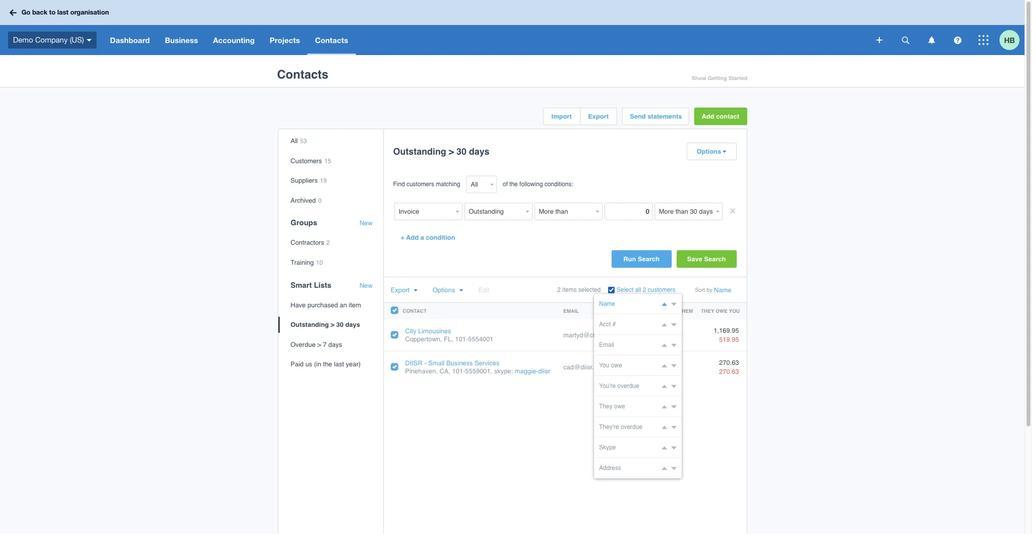 Task type: locate. For each thing, give the bounding box(es) containing it.
1 owe from the left
[[666, 308, 678, 314]]

53
[[300, 138, 307, 145]]

1 vertical spatial new
[[360, 282, 373, 289]]

1 horizontal spatial 30
[[457, 146, 467, 157]]

1 horizontal spatial customers
[[648, 287, 676, 294]]

the right (in
[[323, 361, 332, 368]]

2 horizontal spatial 2
[[643, 287, 647, 294]]

days up 'all' 'text box' on the top of the page
[[469, 146, 490, 157]]

1 search from the left
[[638, 255, 660, 263]]

0 vertical spatial overdue
[[618, 383, 640, 390]]

0 vertical spatial the
[[510, 181, 518, 188]]

1 horizontal spatial last
[[334, 361, 344, 368]]

name
[[715, 287, 732, 294], [600, 301, 616, 308]]

2 el image from the left
[[459, 289, 463, 293]]

have purchased an item
[[291, 301, 361, 309]]

0 vertical spatial new
[[360, 220, 373, 227]]

name up acct #
[[600, 301, 616, 308]]

+
[[401, 234, 405, 241]]

0 horizontal spatial business
[[165, 36, 198, 45]]

1 vertical spatial customers
[[648, 287, 676, 294]]

0 horizontal spatial search
[[638, 255, 660, 263]]

add inside button
[[702, 113, 715, 120]]

0 vertical spatial new link
[[360, 220, 373, 227]]

overdue right you're
[[618, 383, 640, 390]]

el image for options
[[459, 289, 463, 293]]

you owe them
[[654, 308, 694, 314]]

1 vertical spatial days
[[346, 321, 360, 329]]

add right +
[[406, 234, 419, 241]]

1 horizontal spatial you
[[729, 308, 740, 314]]

accounting button
[[206, 25, 262, 55]]

1 horizontal spatial search
[[705, 255, 726, 263]]

0 horizontal spatial you
[[654, 308, 665, 314]]

2 horizontal spatial svg image
[[979, 35, 989, 45]]

customers 15
[[291, 157, 331, 165]]

them
[[679, 308, 694, 314]]

demo
[[13, 35, 33, 44]]

us
[[306, 361, 313, 368]]

0 horizontal spatial outstanding > 30 days
[[291, 321, 360, 329]]

1 vertical spatial export button
[[391, 287, 418, 294]]

add contact
[[702, 113, 740, 120]]

0 vertical spatial —
[[673, 332, 679, 339]]

contact
[[403, 308, 427, 314]]

save search button
[[677, 250, 737, 268]]

export up contact
[[391, 287, 410, 294]]

1 new link from the top
[[360, 220, 373, 227]]

they're
[[600, 424, 619, 431]]

options button down add contact button on the right of page
[[687, 143, 737, 160]]

contractors
[[291, 239, 324, 247]]

send
[[630, 113, 646, 120]]

options button for email
[[433, 287, 463, 294]]

0 horizontal spatial add
[[406, 234, 419, 241]]

0 horizontal spatial last
[[57, 8, 69, 16]]

0 vertical spatial name
[[715, 287, 732, 294]]

the right the of
[[510, 181, 518, 188]]

save
[[688, 255, 703, 263]]

5554001
[[468, 335, 494, 343]]

2 right contractors
[[327, 240, 330, 247]]

1 horizontal spatial outstanding
[[393, 146, 447, 157]]

0 horizontal spatial name
[[600, 301, 616, 308]]

edit button
[[479, 287, 490, 294]]

1 vertical spatial owe
[[615, 403, 626, 410]]

1 vertical spatial 30
[[337, 321, 344, 329]]

contacts down projects on the top of the page
[[277, 68, 329, 82]]

name right by
[[715, 287, 732, 294]]

0 vertical spatial owe
[[611, 362, 622, 369]]

el image up contact
[[414, 289, 418, 293]]

export button up contact
[[391, 287, 418, 294]]

1 horizontal spatial owe
[[716, 308, 728, 314]]

1 horizontal spatial options
[[697, 148, 722, 155]]

banner
[[0, 0, 1025, 55]]

new for groups
[[360, 220, 373, 227]]

navigation
[[103, 25, 870, 55]]

outstanding > 30 days
[[393, 146, 490, 157], [291, 321, 360, 329]]

export right "import" button
[[589, 113, 609, 120]]

0 horizontal spatial options button
[[433, 287, 463, 294]]

1 vertical spatial >
[[331, 321, 335, 329]]

1 new from the top
[[360, 220, 373, 227]]

you down select all 2 customers
[[654, 308, 665, 314]]

0 vertical spatial options
[[697, 148, 722, 155]]

2 right the all
[[643, 287, 647, 294]]

1,169.95
[[714, 327, 740, 334]]

owe right they
[[716, 308, 728, 314]]

> left 7
[[318, 341, 321, 349]]

+ add a condition button
[[393, 229, 463, 246]]

0 vertical spatial options button
[[687, 143, 737, 160]]

customers right find
[[407, 181, 435, 188]]

customers
[[407, 181, 435, 188], [648, 287, 676, 294]]

smart lists
[[291, 281, 332, 289]]

None text field
[[394, 203, 454, 220], [605, 203, 653, 220], [655, 203, 714, 220], [394, 203, 454, 220], [605, 203, 653, 220], [655, 203, 714, 220]]

1 vertical spatial last
[[334, 361, 344, 368]]

they're overdue
[[600, 424, 643, 431]]

add
[[702, 113, 715, 120], [406, 234, 419, 241]]

1 horizontal spatial el image
[[459, 289, 463, 293]]

all
[[291, 137, 298, 145]]

1 horizontal spatial add
[[702, 113, 715, 120]]

2 horizontal spatial days
[[469, 146, 490, 157]]

519.95
[[720, 336, 740, 344]]

0 vertical spatial business
[[165, 36, 198, 45]]

1 vertical spatial name
[[600, 301, 616, 308]]

svg image
[[902, 36, 910, 44], [929, 36, 935, 44], [877, 37, 883, 43], [87, 39, 92, 41]]

business button
[[157, 25, 206, 55]]

you
[[600, 362, 610, 369]]

1 vertical spatial the
[[323, 361, 332, 368]]

accounting
[[213, 36, 255, 45]]

contacts right projects dropdown button
[[315, 36, 348, 45]]

selected
[[579, 287, 601, 294]]

contacts
[[315, 36, 348, 45], [277, 68, 329, 82]]

overdue
[[618, 383, 640, 390], [621, 424, 643, 431]]

business
[[165, 36, 198, 45], [447, 360, 473, 367]]

101- down diisr - small business services link
[[453, 368, 466, 375]]

started
[[729, 75, 748, 82]]

1 vertical spatial outstanding
[[291, 321, 329, 329]]

0 horizontal spatial svg image
[[10, 9, 17, 16]]

search right run
[[638, 255, 660, 263]]

0 horizontal spatial >
[[318, 341, 321, 349]]

2 270.63 from the top
[[720, 368, 740, 376]]

0 vertical spatial export button
[[581, 108, 617, 125]]

customers right the all
[[648, 287, 676, 294]]

+ add a condition
[[401, 234, 456, 241]]

2 new from the top
[[360, 282, 373, 289]]

2 inside 'contractors 2'
[[327, 240, 330, 247]]

days
[[469, 146, 490, 157], [346, 321, 360, 329], [329, 341, 342, 349]]

1 el image from the left
[[414, 289, 418, 293]]

All text field
[[467, 176, 488, 193]]

overdue right they're
[[621, 424, 643, 431]]

1 horizontal spatial name
[[715, 287, 732, 294]]

overdue
[[291, 341, 316, 349]]

1 vertical spatial options
[[433, 287, 455, 294]]

outstanding up overdue > 7 days
[[291, 321, 329, 329]]

0 horizontal spatial options
[[433, 287, 455, 294]]

1 horizontal spatial the
[[510, 181, 518, 188]]

diisr
[[405, 360, 423, 367]]

go back to last organisation
[[22, 8, 109, 16]]

el image
[[414, 289, 418, 293], [459, 289, 463, 293]]

overdue > 7 days
[[291, 341, 342, 349]]

outstanding up find customers matching
[[393, 146, 447, 157]]

owe for you owe
[[611, 362, 622, 369]]

1 horizontal spatial business
[[447, 360, 473, 367]]

days right 7
[[329, 341, 342, 349]]

0 horizontal spatial el image
[[414, 289, 418, 293]]

1 vertical spatial options button
[[433, 287, 463, 294]]

0 horizontal spatial export
[[391, 287, 410, 294]]

0 vertical spatial contacts
[[315, 36, 348, 45]]

1 vertical spatial overdue
[[621, 424, 643, 431]]

owe
[[666, 308, 678, 314], [716, 308, 728, 314]]

2 items selected
[[558, 287, 601, 294]]

outstanding
[[393, 146, 447, 157], [291, 321, 329, 329]]

options left edit at the bottom of the page
[[433, 287, 455, 294]]

svg image inside 'demo company (us)' 'popup button'
[[87, 39, 92, 41]]

2 — from the top
[[673, 364, 679, 371]]

0 vertical spatial 30
[[457, 146, 467, 157]]

el image left edit at the bottom of the page
[[459, 289, 463, 293]]

1 horizontal spatial days
[[346, 321, 360, 329]]

contacts button
[[308, 25, 356, 55]]

0 vertical spatial customers
[[407, 181, 435, 188]]

last left year)
[[334, 361, 344, 368]]

to
[[49, 8, 56, 16]]

organisation
[[70, 8, 109, 16]]

1 horizontal spatial options button
[[687, 143, 737, 160]]

of the following conditions:
[[503, 181, 574, 188]]

30 up matching
[[457, 146, 467, 157]]

1 horizontal spatial svg image
[[954, 36, 962, 44]]

1 horizontal spatial export
[[589, 113, 609, 120]]

1 vertical spatial business
[[447, 360, 473, 367]]

svg image
[[10, 9, 17, 16], [979, 35, 989, 45], [954, 36, 962, 44]]

show getting started link
[[692, 73, 748, 84]]

0 horizontal spatial 30
[[337, 321, 344, 329]]

— for 1,169.95
[[673, 332, 679, 339]]

0 vertical spatial last
[[57, 8, 69, 16]]

they owe you
[[702, 308, 740, 314]]

0 horizontal spatial customers
[[407, 181, 435, 188]]

owe left them
[[666, 308, 678, 314]]

101- right fl,
[[455, 335, 468, 343]]

> up matching
[[449, 146, 454, 157]]

search right save
[[705, 255, 726, 263]]

1 vertical spatial add
[[406, 234, 419, 241]]

send statements button
[[623, 108, 689, 125]]

0 horizontal spatial owe
[[666, 308, 678, 314]]

2 left the items
[[558, 287, 561, 294]]

acct #
[[600, 321, 616, 328]]

owe
[[611, 362, 622, 369], [615, 403, 626, 410]]

1 vertical spatial 270.63
[[720, 368, 740, 376]]

1 horizontal spatial export button
[[581, 108, 617, 125]]

0 vertical spatial outstanding > 30 days
[[393, 146, 490, 157]]

1 horizontal spatial 2
[[558, 287, 561, 294]]

2 owe from the left
[[716, 308, 728, 314]]

1 vertical spatial outstanding > 30 days
[[291, 321, 360, 329]]

1 vertical spatial —
[[673, 364, 679, 371]]

15
[[325, 158, 331, 165]]

go back to last organisation link
[[6, 4, 115, 21]]

1 vertical spatial 101-
[[453, 368, 466, 375]]

send statements
[[630, 113, 683, 120]]

0 vertical spatial 270.63
[[720, 359, 740, 367]]

0 horizontal spatial 2
[[327, 240, 330, 247]]

outstanding > 30 days down have purchased an item
[[291, 321, 360, 329]]

None text field
[[535, 203, 594, 220]]

2 search from the left
[[705, 255, 726, 263]]

find
[[393, 181, 405, 188]]

outstanding > 30 days up matching
[[393, 146, 490, 157]]

0 vertical spatial 101-
[[455, 335, 468, 343]]

add left contact
[[702, 113, 715, 120]]

0 vertical spatial add
[[702, 113, 715, 120]]

last right to
[[57, 8, 69, 16]]

diisr - small business services pinehaven, ca, 101-5559001, skype: maggie-diisr
[[405, 360, 551, 375]]

1 — from the top
[[673, 332, 679, 339]]

training 10
[[291, 259, 323, 266]]

new link
[[360, 220, 373, 227], [360, 282, 373, 290]]

conditions:
[[545, 181, 574, 188]]

save search
[[688, 255, 726, 263]]

banner containing hb
[[0, 0, 1025, 55]]

0 vertical spatial >
[[449, 146, 454, 157]]

10
[[316, 259, 323, 266]]

30 down the an
[[337, 321, 344, 329]]

2 vertical spatial days
[[329, 341, 342, 349]]

None checkbox
[[609, 287, 615, 294]]

options left el image
[[697, 148, 722, 155]]

options button
[[687, 143, 737, 160], [433, 287, 463, 294]]

owe right they
[[615, 403, 626, 410]]

days down item
[[346, 321, 360, 329]]

dashboard link
[[103, 25, 157, 55]]

1 vertical spatial new link
[[360, 282, 373, 290]]

options button left edit button
[[433, 287, 463, 294]]

overdue for you're overdue
[[618, 383, 640, 390]]

> down have purchased an item
[[331, 321, 335, 329]]

— for 270.63
[[673, 364, 679, 371]]

you
[[654, 308, 665, 314], [729, 308, 740, 314]]

270.63
[[720, 359, 740, 367], [720, 368, 740, 376]]

you up 1,169.95
[[729, 308, 740, 314]]

owe right you
[[611, 362, 622, 369]]

matching
[[436, 181, 461, 188]]

2 new link from the top
[[360, 282, 373, 290]]

new
[[360, 220, 373, 227], [360, 282, 373, 289]]

export button right "import" button
[[581, 108, 617, 125]]



Task type: vqa. For each thing, say whether or not it's contained in the screenshot.
19
yes



Task type: describe. For each thing, give the bounding box(es) containing it.
martyd@citylim.co
[[564, 332, 617, 339]]

cad@diisr.govt
[[564, 364, 607, 371]]

1,169.95 519.95
[[714, 327, 740, 344]]

101- inside city limousines coppertown, fl, 101-5554001
[[455, 335, 468, 343]]

purchased
[[308, 301, 338, 309]]

select all 2 customers
[[617, 287, 676, 294]]

city limousines link
[[405, 328, 451, 335]]

condition
[[426, 234, 456, 241]]

el image for export
[[414, 289, 418, 293]]

new link for groups
[[360, 220, 373, 227]]

have
[[291, 301, 306, 309]]

name button
[[715, 287, 732, 294]]

0 horizontal spatial the
[[323, 361, 332, 368]]

5559001,
[[466, 368, 493, 375]]

coppertown,
[[405, 335, 442, 343]]

2 you from the left
[[729, 308, 740, 314]]

customers
[[291, 157, 322, 165]]

(us)
[[70, 35, 84, 44]]

following
[[520, 181, 543, 188]]

0 vertical spatial export
[[589, 113, 609, 120]]

pinehaven,
[[405, 368, 438, 375]]

2 vertical spatial >
[[318, 341, 321, 349]]

2 horizontal spatial >
[[449, 146, 454, 157]]

19
[[320, 177, 327, 184]]

city limousines coppertown, fl, 101-5554001
[[405, 328, 494, 343]]

archived 0
[[291, 197, 322, 204]]

statements
[[648, 113, 683, 120]]

year)
[[346, 361, 361, 368]]

contacts inside popup button
[[315, 36, 348, 45]]

they
[[600, 403, 613, 410]]

back
[[32, 8, 47, 16]]

acct
[[600, 321, 611, 328]]

smart
[[291, 281, 312, 289]]

small
[[429, 360, 445, 367]]

0
[[318, 197, 322, 204]]

0 horizontal spatial export button
[[391, 287, 418, 294]]

all 53
[[291, 137, 307, 145]]

business inside diisr - small business services pinehaven, ca, 101-5559001, skype: maggie-diisr
[[447, 360, 473, 367]]

el image
[[723, 150, 727, 154]]

add inside button
[[406, 234, 419, 241]]

1 horizontal spatial outstanding > 30 days
[[393, 146, 490, 157]]

new for smart lists
[[360, 282, 373, 289]]

fl,
[[444, 335, 454, 343]]

skype:
[[495, 368, 513, 375]]

Outstanding text field
[[465, 203, 524, 220]]

address
[[600, 465, 622, 472]]

options for of the following conditions:
[[697, 148, 722, 155]]

navigation containing dashboard
[[103, 25, 870, 55]]

101- inside diisr - small business services pinehaven, ca, 101-5559001, skype: maggie-diisr
[[453, 368, 466, 375]]

maggie-
[[515, 368, 539, 375]]

0 vertical spatial outstanding
[[393, 146, 447, 157]]

training
[[291, 259, 314, 266]]

find customers matching
[[393, 181, 461, 188]]

ca,
[[440, 368, 451, 375]]

0 horizontal spatial outstanding
[[291, 321, 329, 329]]

options for email
[[433, 287, 455, 294]]

email
[[564, 308, 579, 314]]

0 horizontal spatial days
[[329, 341, 342, 349]]

company
[[35, 35, 68, 44]]

1 270.63 from the top
[[720, 359, 740, 367]]

groups
[[291, 219, 317, 227]]

business inside dropdown button
[[165, 36, 198, 45]]

-
[[425, 360, 427, 367]]

an
[[340, 301, 347, 309]]

a
[[421, 234, 424, 241]]

hb button
[[1000, 25, 1025, 55]]

go
[[22, 8, 30, 16]]

1 you from the left
[[654, 308, 665, 314]]

owe for they
[[716, 308, 728, 314]]

you're overdue
[[600, 383, 640, 390]]

0 vertical spatial days
[[469, 146, 490, 157]]

search for save search
[[705, 255, 726, 263]]

options button for of the following conditions:
[[687, 143, 737, 160]]

run search button
[[612, 250, 672, 268]]

contact
[[717, 113, 740, 120]]

they
[[702, 308, 715, 314]]

run
[[624, 255, 636, 263]]

limousines
[[419, 328, 451, 335]]

projects
[[270, 36, 300, 45]]

they owe
[[600, 403, 626, 410]]

owe for you
[[666, 308, 678, 314]]

services
[[475, 360, 500, 367]]

270.63 270.63
[[720, 359, 740, 376]]

edit
[[479, 287, 490, 294]]

sort by name
[[696, 287, 732, 294]]

1 vertical spatial export
[[391, 287, 410, 294]]

getting
[[708, 75, 728, 82]]

sort
[[696, 287, 706, 294]]

suppliers 19
[[291, 177, 327, 184]]

by
[[707, 287, 713, 294]]

maggie-diisr link
[[515, 368, 551, 375]]

import button
[[544, 108, 580, 125]]

search for run search
[[638, 255, 660, 263]]

show
[[692, 75, 707, 82]]

paid
[[291, 361, 304, 368]]

demo company (us)
[[13, 35, 84, 44]]

skype
[[600, 444, 616, 451]]

svg image inside go back to last organisation link
[[10, 9, 17, 16]]

archived
[[291, 197, 316, 204]]

owe for they owe
[[615, 403, 626, 410]]

1 vertical spatial contacts
[[277, 68, 329, 82]]

new link for smart lists
[[360, 282, 373, 290]]

import
[[552, 113, 572, 120]]

lists
[[314, 281, 332, 289]]

hb
[[1005, 35, 1016, 44]]

run search
[[624, 255, 660, 263]]

overdue for they're overdue
[[621, 424, 643, 431]]

1 horizontal spatial >
[[331, 321, 335, 329]]

show getting started
[[692, 75, 748, 82]]

you owe
[[600, 362, 622, 369]]



